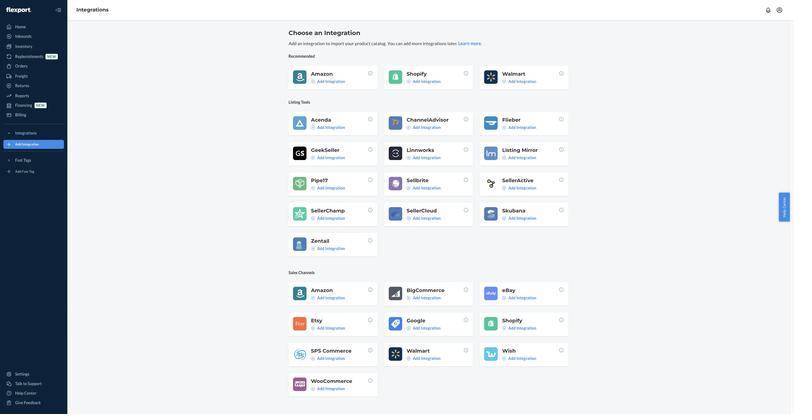 Task type: locate. For each thing, give the bounding box(es) containing it.
2 amazon from the top
[[311, 288, 333, 294]]

1 horizontal spatial listing
[[502, 147, 520, 154]]

listing
[[289, 100, 300, 105], [502, 147, 520, 154]]

1 vertical spatial an
[[298, 41, 302, 46]]

1 horizontal spatial more
[[471, 41, 481, 46]]

an
[[315, 29, 323, 37], [298, 41, 302, 46]]

listing mirror
[[502, 147, 538, 154]]

new up orders link
[[47, 55, 56, 59]]

listing left the tools
[[289, 100, 300, 105]]

1 vertical spatial shopify
[[502, 318, 523, 324]]

0 vertical spatial center
[[782, 197, 787, 209]]

walmart
[[502, 71, 526, 77], [407, 348, 430, 355]]

amazon
[[311, 71, 333, 77], [311, 288, 333, 294]]

0 vertical spatial fast
[[15, 158, 23, 163]]

1 vertical spatial amazon
[[311, 288, 333, 294]]

1 vertical spatial integrations
[[15, 131, 37, 136]]

0 vertical spatial new
[[47, 55, 56, 59]]

selleractive
[[502, 178, 534, 184]]

listing tools
[[289, 100, 310, 105]]

flieber
[[502, 117, 521, 123]]

add inside add fast tag link
[[15, 170, 21, 174]]

new for replenishments
[[47, 55, 56, 59]]

give
[[15, 401, 23, 406]]

listing left 'mirror' in the top of the page
[[502, 147, 520, 154]]

0 horizontal spatial integrations
[[15, 131, 37, 136]]

fast tags
[[15, 158, 31, 163]]

inventory link
[[3, 42, 64, 51]]

sales
[[289, 271, 298, 275]]

sps commerce
[[311, 348, 352, 355]]

1 amazon from the top
[[311, 71, 333, 77]]

1 horizontal spatial walmart
[[502, 71, 526, 77]]

close navigation image
[[55, 7, 62, 13]]

1 horizontal spatial help center
[[782, 197, 787, 218]]

to
[[326, 41, 330, 46], [23, 382, 27, 387]]

1 horizontal spatial center
[[782, 197, 787, 209]]

talk to support
[[15, 382, 42, 387]]

new down reports link
[[36, 103, 45, 108]]

home link
[[3, 22, 64, 31]]

inventory
[[15, 44, 32, 49]]

0 vertical spatial help
[[782, 210, 787, 218]]

amazon down recommended
[[311, 71, 333, 77]]

help
[[782, 210, 787, 218], [15, 391, 24, 396]]

0 vertical spatial help center
[[782, 197, 787, 218]]

plus circle image
[[311, 80, 315, 84], [407, 80, 411, 84], [311, 126, 315, 130], [311, 156, 315, 160], [407, 156, 411, 160], [311, 186, 315, 190], [502, 186, 506, 190], [311, 217, 315, 221], [407, 217, 411, 221], [502, 217, 506, 221], [311, 247, 315, 251], [311, 296, 315, 300], [407, 296, 411, 300], [311, 327, 315, 331], [407, 327, 411, 331], [311, 387, 315, 391]]

google
[[407, 318, 426, 324]]

fast left "tags"
[[15, 158, 23, 163]]

0 vertical spatial amazon
[[311, 71, 333, 77]]

new for financing
[[36, 103, 45, 108]]

linnworks
[[407, 147, 434, 154]]

1 horizontal spatial help
[[782, 210, 787, 218]]

fast left tag at top
[[22, 170, 28, 174]]

reports link
[[3, 92, 64, 101]]

1 vertical spatial help
[[15, 391, 24, 396]]

an down choose
[[298, 41, 302, 46]]

integration
[[303, 41, 325, 46]]

channels
[[298, 271, 315, 275]]

more
[[412, 41, 422, 46], [471, 41, 481, 46]]

help inside button
[[782, 210, 787, 218]]

open account menu image
[[776, 7, 783, 13]]

amazon for shopify
[[311, 71, 333, 77]]

1 vertical spatial listing
[[502, 147, 520, 154]]

to right talk
[[23, 382, 27, 387]]

add fast tag
[[15, 170, 34, 174]]

add an integration to import your product catalog. you can add more integrations later. learn more .
[[289, 41, 482, 46]]

fast inside dropdown button
[[15, 158, 23, 163]]

help center button
[[779, 193, 790, 222]]

1 vertical spatial help center
[[15, 391, 36, 396]]

give feedback
[[15, 401, 41, 406]]

an for add
[[298, 41, 302, 46]]

1 horizontal spatial an
[[315, 29, 323, 37]]

0 horizontal spatial new
[[36, 103, 45, 108]]

help center
[[782, 197, 787, 218], [15, 391, 36, 396]]

help center inside button
[[782, 197, 787, 218]]

fast
[[15, 158, 23, 163], [22, 170, 28, 174]]

1 vertical spatial new
[[36, 103, 45, 108]]

integrations button
[[3, 129, 64, 138]]

tag
[[29, 170, 34, 174]]

center inside help center link
[[24, 391, 36, 396]]

sellerchamp
[[311, 208, 345, 214]]

integrations
[[423, 41, 447, 46]]

woocommerce
[[311, 379, 352, 385]]

0 horizontal spatial an
[[298, 41, 302, 46]]

0 vertical spatial shopify
[[407, 71, 427, 77]]

plus circle image
[[502, 80, 506, 84], [407, 126, 411, 130], [502, 126, 506, 130], [502, 156, 506, 160], [407, 186, 411, 190], [502, 296, 506, 300], [502, 327, 506, 331], [311, 357, 315, 361], [407, 357, 411, 361], [502, 357, 506, 361]]

add integration
[[317, 79, 345, 84], [413, 79, 441, 84], [509, 79, 536, 84], [317, 125, 345, 130], [413, 125, 441, 130], [509, 125, 536, 130], [15, 142, 39, 147], [317, 156, 345, 160], [413, 156, 441, 160], [509, 156, 536, 160], [317, 186, 345, 191], [413, 186, 441, 191], [509, 186, 536, 191], [317, 216, 345, 221], [413, 216, 441, 221], [509, 216, 536, 221], [317, 247, 345, 251], [317, 296, 345, 301], [413, 296, 441, 301], [509, 296, 536, 301], [317, 326, 345, 331], [413, 326, 441, 331], [509, 326, 536, 331], [317, 357, 345, 361], [413, 357, 441, 361], [509, 357, 536, 361], [317, 387, 345, 392]]

center
[[782, 197, 787, 209], [24, 391, 36, 396]]

0 horizontal spatial more
[[412, 41, 422, 46]]

zentail
[[311, 238, 330, 245]]

1 horizontal spatial new
[[47, 55, 56, 59]]

import
[[331, 41, 344, 46]]

mirror
[[522, 147, 538, 154]]

can
[[396, 41, 403, 46]]

add fast tag link
[[3, 167, 64, 176]]

1 vertical spatial to
[[23, 382, 27, 387]]

0 vertical spatial to
[[326, 41, 330, 46]]

1 horizontal spatial integrations
[[76, 7, 109, 13]]

amazon down channels
[[311, 288, 333, 294]]

settings link
[[3, 370, 64, 379]]

more right add
[[412, 41, 422, 46]]

you
[[388, 41, 395, 46]]

home
[[15, 24, 26, 29]]

add
[[289, 41, 297, 46], [317, 79, 325, 84], [413, 79, 420, 84], [509, 79, 516, 84], [317, 125, 325, 130], [413, 125, 420, 130], [509, 125, 516, 130], [15, 142, 21, 147], [317, 156, 325, 160], [413, 156, 420, 160], [509, 156, 516, 160], [15, 170, 21, 174], [317, 186, 325, 191], [413, 186, 420, 191], [509, 186, 516, 191], [317, 216, 325, 221], [413, 216, 420, 221], [509, 216, 516, 221], [317, 247, 325, 251], [317, 296, 325, 301], [413, 296, 420, 301], [509, 296, 516, 301], [317, 326, 325, 331], [413, 326, 420, 331], [509, 326, 516, 331], [317, 357, 325, 361], [413, 357, 420, 361], [509, 357, 516, 361], [317, 387, 325, 392]]

an for choose
[[315, 29, 323, 37]]

shopify
[[407, 71, 427, 77], [502, 318, 523, 324]]

0 vertical spatial an
[[315, 29, 323, 37]]

1 more from the left
[[412, 41, 422, 46]]

to left import
[[326, 41, 330, 46]]

financing
[[15, 103, 32, 108]]

0 horizontal spatial help
[[15, 391, 24, 396]]

integrations link
[[76, 7, 109, 13]]

tags
[[23, 158, 31, 163]]

inbounds
[[15, 34, 32, 39]]

1 horizontal spatial to
[[326, 41, 330, 46]]

1 horizontal spatial shopify
[[502, 318, 523, 324]]

amazon for bigcommerce
[[311, 288, 333, 294]]

1 vertical spatial fast
[[22, 170, 28, 174]]

new
[[47, 55, 56, 59], [36, 103, 45, 108]]

0 vertical spatial listing
[[289, 100, 300, 105]]

an up integration
[[315, 29, 323, 37]]

0 horizontal spatial walmart
[[407, 348, 430, 355]]

0 horizontal spatial listing
[[289, 100, 300, 105]]

orders link
[[3, 62, 64, 71]]

0 vertical spatial integrations
[[76, 7, 109, 13]]

integrations
[[76, 7, 109, 13], [15, 131, 37, 136]]

1 vertical spatial center
[[24, 391, 36, 396]]

more right learn
[[471, 41, 481, 46]]

billing link
[[3, 111, 64, 120]]

0 horizontal spatial center
[[24, 391, 36, 396]]

integration
[[324, 29, 361, 37], [325, 79, 345, 84], [421, 79, 441, 84], [517, 79, 536, 84], [325, 125, 345, 130], [421, 125, 441, 130], [517, 125, 536, 130], [22, 142, 39, 147], [325, 156, 345, 160], [421, 156, 441, 160], [517, 156, 536, 160], [325, 186, 345, 191], [421, 186, 441, 191], [517, 186, 536, 191], [325, 216, 345, 221], [421, 216, 441, 221], [517, 216, 536, 221], [325, 247, 345, 251], [325, 296, 345, 301], [421, 296, 441, 301], [517, 296, 536, 301], [325, 326, 345, 331], [421, 326, 441, 331], [517, 326, 536, 331], [325, 357, 345, 361], [421, 357, 441, 361], [517, 357, 536, 361], [325, 387, 345, 392]]

help center link
[[3, 389, 64, 398]]

add integration link
[[311, 79, 345, 84], [407, 79, 441, 84], [502, 79, 536, 84], [311, 125, 345, 131], [407, 125, 441, 131], [502, 125, 536, 131], [3, 140, 64, 149], [311, 155, 345, 161], [407, 155, 441, 161], [502, 155, 536, 161], [311, 186, 345, 191], [407, 186, 441, 191], [502, 186, 536, 191], [311, 216, 345, 222], [407, 216, 441, 222], [502, 216, 536, 222], [311, 246, 345, 252], [311, 296, 345, 301], [407, 296, 441, 301], [502, 296, 536, 301], [311, 326, 345, 332], [407, 326, 441, 332], [502, 326, 536, 332], [311, 356, 345, 362], [407, 356, 441, 362], [502, 356, 536, 362], [311, 387, 345, 392]]



Task type: vqa. For each thing, say whether or not it's contained in the screenshot.
CREATE
no



Task type: describe. For each thing, give the bounding box(es) containing it.
tools
[[301, 100, 310, 105]]

center inside help center button
[[782, 197, 787, 209]]

catalog.
[[371, 41, 387, 46]]

flexport logo image
[[6, 7, 31, 13]]

open notifications image
[[765, 7, 772, 13]]

settings
[[15, 372, 29, 377]]

sales channels
[[289, 271, 315, 275]]

ebay
[[502, 288, 516, 294]]

0 horizontal spatial to
[[23, 382, 27, 387]]

2 more from the left
[[471, 41, 481, 46]]

fast tags button
[[3, 156, 64, 165]]

etsy
[[311, 318, 322, 324]]

learn more button
[[458, 40, 481, 47]]

feedback
[[24, 401, 41, 406]]

learn
[[458, 41, 470, 46]]

0 vertical spatial walmart
[[502, 71, 526, 77]]

sellercloud
[[407, 208, 437, 214]]

inbounds link
[[3, 32, 64, 41]]

bigcommerce
[[407, 288, 445, 294]]

returns
[[15, 83, 29, 88]]

channeladvisor
[[407, 117, 449, 123]]

skubana
[[502, 208, 526, 214]]

listing for listing mirror
[[502, 147, 520, 154]]

integrations inside the integrations dropdown button
[[15, 131, 37, 136]]

later.
[[448, 41, 458, 46]]

wish
[[502, 348, 516, 355]]

listing for listing tools
[[289, 100, 300, 105]]

recommended
[[289, 54, 315, 59]]

billing
[[15, 113, 26, 117]]

1 vertical spatial walmart
[[407, 348, 430, 355]]

talk to support link
[[3, 380, 64, 389]]

.
[[481, 41, 482, 46]]

replenishments
[[15, 54, 43, 59]]

pipe17
[[311, 178, 328, 184]]

orders
[[15, 64, 28, 69]]

support
[[28, 382, 42, 387]]

acenda
[[311, 117, 331, 123]]

product
[[355, 41, 371, 46]]

0 horizontal spatial help center
[[15, 391, 36, 396]]

0 horizontal spatial shopify
[[407, 71, 427, 77]]

returns link
[[3, 81, 64, 90]]

sps
[[311, 348, 321, 355]]

geekseller
[[311, 147, 340, 154]]

your
[[345, 41, 354, 46]]

sellbrite
[[407, 178, 429, 184]]

add
[[404, 41, 411, 46]]

talk
[[15, 382, 22, 387]]

freight
[[15, 74, 28, 79]]

freight link
[[3, 72, 64, 81]]

choose an integration
[[289, 29, 361, 37]]

give feedback button
[[3, 399, 64, 408]]

reports
[[15, 94, 29, 98]]

commerce
[[323, 348, 352, 355]]

choose
[[289, 29, 313, 37]]



